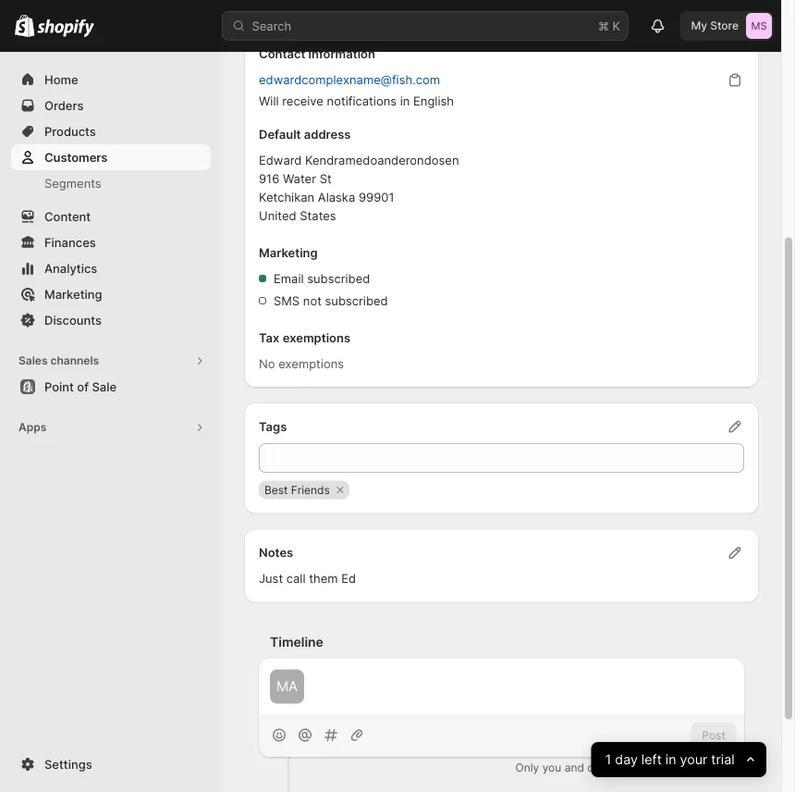 Task type: locate. For each thing, give the bounding box(es) containing it.
0 horizontal spatial marketing
[[44, 287, 102, 301]]

1 vertical spatial marketing
[[44, 287, 102, 301]]

my store
[[692, 19, 739, 32]]

timeline
[[270, 634, 324, 650]]

1 day left in your trial button
[[592, 742, 767, 777]]

0 vertical spatial marketing
[[259, 245, 318, 260]]

and
[[565, 761, 585, 775]]

post
[[703, 729, 726, 742]]

1 vertical spatial in
[[666, 752, 677, 768]]

avatar with initials m a image
[[270, 670, 304, 704]]

None text field
[[259, 443, 745, 473]]

exemptions down tax exemptions
[[279, 356, 344, 371]]

orders link
[[11, 93, 211, 118]]

exemptions up no exemptions
[[283, 330, 351, 345]]

orders
[[44, 98, 84, 112]]

marketing up email
[[259, 245, 318, 260]]

comments
[[690, 761, 745, 775]]

default
[[259, 127, 301, 141]]

point of sale
[[44, 379, 117, 394]]

can
[[646, 761, 665, 775]]

other
[[588, 761, 616, 775]]

no
[[259, 356, 275, 371]]

0 vertical spatial exemptions
[[283, 330, 351, 345]]

united
[[259, 208, 297, 223]]

ketchikan
[[259, 190, 315, 204]]

in
[[400, 93, 410, 108], [666, 752, 677, 768]]

water
[[283, 171, 316, 186]]

settings
[[44, 757, 92, 771]]

home link
[[11, 67, 211, 93]]

shopify image
[[37, 19, 95, 37]]

tags
[[259, 419, 287, 434]]

1
[[606, 752, 612, 768]]

alaska
[[318, 190, 356, 204]]

subscribed down email subscribed
[[325, 293, 388, 308]]

sales
[[19, 354, 48, 367]]

st
[[320, 171, 332, 186]]

in left english
[[400, 93, 410, 108]]

address
[[304, 127, 351, 141]]

⌘
[[599, 19, 610, 33]]

exemptions
[[283, 330, 351, 345], [279, 356, 344, 371]]

notes
[[259, 546, 294, 560]]

1 day left in your trial
[[606, 752, 736, 768]]

in inside dropdown button
[[666, 752, 677, 768]]

settings link
[[11, 751, 211, 777]]

discounts
[[44, 313, 102, 327]]

in right 'can' at bottom
[[666, 752, 677, 768]]

customers
[[44, 150, 108, 164]]

99901
[[359, 190, 395, 204]]

sms not subscribed
[[274, 293, 388, 308]]

marketing up discounts
[[44, 287, 102, 301]]

subscribed
[[307, 271, 370, 286], [325, 293, 388, 308]]

subscribed up 'sms not subscribed'
[[307, 271, 370, 286]]

exemptions for tax exemptions
[[283, 330, 351, 345]]

post button
[[692, 723, 738, 749]]

1 horizontal spatial marketing
[[259, 245, 318, 260]]

day
[[616, 752, 639, 768]]

call
[[287, 571, 306, 586]]

sale
[[92, 379, 117, 394]]

marketing
[[259, 245, 318, 260], [44, 287, 102, 301]]

customer
[[259, 13, 317, 28]]

home
[[44, 72, 78, 87]]

friends
[[291, 483, 330, 497]]

sms
[[274, 293, 300, 308]]

information
[[309, 47, 376, 61]]

segments link
[[11, 170, 211, 196]]

of
[[77, 379, 89, 394]]

1 horizontal spatial in
[[666, 752, 677, 768]]

default address
[[259, 127, 351, 141]]

no exemptions
[[259, 356, 344, 371]]

email
[[274, 271, 304, 286]]

1 vertical spatial subscribed
[[325, 293, 388, 308]]

only
[[516, 761, 540, 775]]

content link
[[11, 204, 211, 230]]

0 horizontal spatial in
[[400, 93, 410, 108]]

english
[[414, 93, 454, 108]]

products link
[[11, 118, 211, 144]]

0 vertical spatial in
[[400, 93, 410, 108]]

finances link
[[11, 230, 211, 255]]

edward
[[259, 153, 302, 167]]

exemptions for no exemptions
[[279, 356, 344, 371]]

tax exemptions
[[259, 330, 351, 345]]

best friends
[[265, 483, 330, 497]]

apps
[[19, 421, 47, 434]]

tax
[[259, 330, 280, 345]]

best
[[265, 483, 288, 497]]

1 vertical spatial exemptions
[[279, 356, 344, 371]]

receive
[[282, 93, 324, 108]]



Task type: describe. For each thing, give the bounding box(es) containing it.
staff
[[619, 761, 643, 775]]

sales channels button
[[11, 348, 211, 374]]

trial
[[712, 752, 736, 768]]

just call them ed
[[259, 571, 356, 586]]

contact information
[[259, 47, 376, 61]]

products
[[44, 124, 96, 138]]

discounts link
[[11, 307, 211, 333]]

in for notifications
[[400, 93, 410, 108]]

not
[[303, 293, 322, 308]]

kendramedoanderondosen
[[305, 153, 459, 167]]

only you and other staff can see comments
[[516, 761, 745, 775]]

notifications
[[327, 93, 397, 108]]

my store image
[[747, 13, 773, 39]]

email subscribed
[[274, 271, 370, 286]]

finances
[[44, 235, 96, 249]]

search
[[252, 19, 292, 33]]

edward kendramedoanderondosen 916 water st ketchikan alaska 99901 united states
[[259, 153, 459, 223]]

analytics
[[44, 261, 97, 275]]

your
[[681, 752, 708, 768]]

store
[[711, 19, 739, 32]]

contact
[[259, 47, 306, 61]]

shopify image
[[15, 14, 34, 37]]

states
[[300, 208, 337, 223]]

0 vertical spatial subscribed
[[307, 271, 370, 286]]

just
[[259, 571, 283, 586]]

them
[[309, 571, 338, 586]]

sales channels
[[19, 354, 99, 367]]

point
[[44, 379, 74, 394]]

will receive notifications in english
[[259, 93, 454, 108]]

my
[[692, 19, 708, 32]]

segments
[[44, 176, 101, 190]]

ed
[[342, 571, 356, 586]]

edwardcomplexname@fish.com button
[[248, 67, 452, 93]]

left
[[642, 752, 663, 768]]

customers link
[[11, 144, 211, 170]]

channels
[[50, 354, 99, 367]]

you
[[543, 761, 562, 775]]

point of sale link
[[11, 374, 211, 400]]

in for left
[[666, 752, 677, 768]]

will
[[259, 93, 279, 108]]

edwardcomplexname@fish.com
[[259, 73, 441, 87]]

see
[[668, 761, 687, 775]]

point of sale button
[[0, 374, 222, 400]]

apps button
[[11, 415, 211, 441]]

916
[[259, 171, 280, 186]]

k
[[613, 19, 621, 33]]

marketing link
[[11, 281, 211, 307]]

analytics link
[[11, 255, 211, 281]]

content
[[44, 209, 91, 223]]

⌘ k
[[599, 19, 621, 33]]



